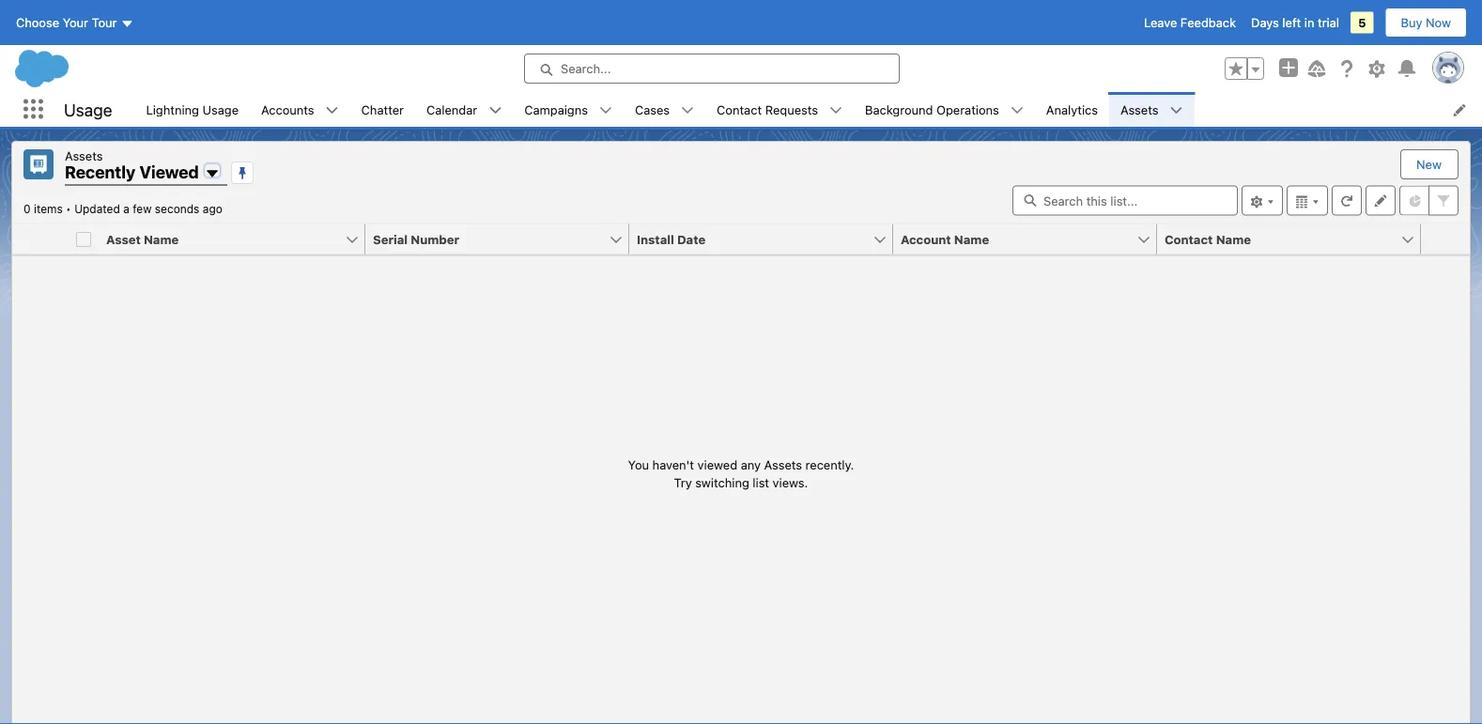 Task type: describe. For each thing, give the bounding box(es) containing it.
switching
[[696, 476, 750, 490]]

seconds
[[155, 202, 200, 216]]

viewed
[[698, 457, 738, 471]]

buy now button
[[1386, 8, 1468, 38]]

serial number
[[373, 232, 460, 246]]

items
[[34, 202, 63, 216]]

choose your tour button
[[15, 8, 135, 38]]

chatter link
[[350, 92, 415, 127]]

tour
[[92, 16, 117, 30]]

campaigns list item
[[513, 92, 624, 127]]

contact name button
[[1158, 224, 1401, 254]]

calendar list item
[[415, 92, 513, 127]]

new
[[1417, 157, 1442, 171]]

status containing you haven't viewed any assets recently.
[[628, 455, 855, 492]]

accounts link
[[250, 92, 326, 127]]

analytics link
[[1035, 92, 1110, 127]]

background operations list item
[[854, 92, 1035, 127]]

operations
[[937, 102, 1000, 117]]

serial
[[373, 232, 408, 246]]

name for contact name
[[1217, 232, 1252, 246]]

list
[[753, 476, 770, 490]]

feedback
[[1181, 16, 1237, 30]]

updated
[[74, 202, 120, 216]]

serial number button
[[366, 224, 609, 254]]

install date button
[[630, 224, 873, 254]]

0
[[23, 202, 31, 216]]

text default image for contact requests
[[830, 104, 843, 117]]

days left in trial
[[1252, 16, 1340, 30]]

ago
[[203, 202, 223, 216]]

contact requests
[[717, 102, 818, 117]]

cases
[[635, 102, 670, 117]]

0 items • updated a few seconds ago
[[23, 202, 223, 216]]

contact for contact requests
[[717, 102, 762, 117]]

asset name button
[[99, 224, 345, 254]]

recently.
[[806, 457, 855, 471]]

•
[[66, 202, 71, 216]]

assets image
[[23, 149, 54, 179]]

install date element
[[630, 224, 905, 255]]

date
[[678, 232, 706, 246]]

install
[[637, 232, 674, 246]]

assets inside list item
[[1121, 102, 1159, 117]]

contact requests list item
[[706, 92, 854, 127]]

contact for contact name
[[1165, 232, 1213, 246]]

action image
[[1422, 224, 1471, 254]]

recently
[[65, 162, 136, 182]]

action element
[[1422, 224, 1471, 255]]

buy now
[[1402, 16, 1452, 30]]

your
[[63, 16, 88, 30]]

text default image for campaigns
[[599, 104, 613, 117]]

account
[[901, 232, 952, 246]]

search...
[[561, 62, 611, 76]]

new button
[[1402, 150, 1457, 179]]

text default image for cases
[[681, 104, 695, 117]]

buy
[[1402, 16, 1423, 30]]

few
[[133, 202, 152, 216]]

name for asset name
[[144, 232, 179, 246]]

list containing lightning usage
[[135, 92, 1483, 127]]

left
[[1283, 16, 1302, 30]]

chatter
[[361, 102, 404, 117]]

analytics
[[1047, 102, 1098, 117]]

a
[[123, 202, 130, 216]]

recently viewed|assets|list view element
[[11, 141, 1472, 724]]



Task type: locate. For each thing, give the bounding box(es) containing it.
account name button
[[894, 224, 1137, 254]]

recently viewed status
[[23, 202, 74, 216]]

text default image inside campaigns list item
[[599, 104, 613, 117]]

cases link
[[624, 92, 681, 127]]

campaigns link
[[513, 92, 599, 127]]

assets inside you haven't viewed any assets recently. try switching list views.
[[764, 457, 803, 471]]

lightning usage link
[[135, 92, 250, 127]]

2 text default image from the left
[[1170, 104, 1183, 117]]

1 vertical spatial assets
[[65, 148, 103, 163]]

number
[[411, 232, 460, 246]]

list
[[135, 92, 1483, 127]]

background operations link
[[854, 92, 1011, 127]]

usage
[[64, 99, 112, 120], [203, 102, 239, 117]]

asset name element
[[99, 224, 377, 255]]

asset name
[[106, 232, 179, 246]]

text default image down search...
[[599, 104, 613, 117]]

0 horizontal spatial usage
[[64, 99, 112, 120]]

calendar
[[427, 102, 478, 117]]

you
[[628, 457, 649, 471]]

2 horizontal spatial name
[[1217, 232, 1252, 246]]

text default image right 'accounts'
[[326, 104, 339, 117]]

trial
[[1318, 16, 1340, 30]]

campaigns
[[525, 102, 588, 117]]

name for account name
[[955, 232, 990, 246]]

Search Recently Viewed list view. search field
[[1013, 186, 1238, 216]]

group
[[1225, 57, 1265, 80]]

any
[[741, 457, 761, 471]]

0 horizontal spatial name
[[144, 232, 179, 246]]

haven't
[[653, 457, 694, 471]]

accounts
[[261, 102, 314, 117]]

account name element
[[894, 224, 1169, 255]]

views.
[[773, 476, 808, 490]]

text default image
[[599, 104, 613, 117], [1170, 104, 1183, 117]]

0 horizontal spatial contact
[[717, 102, 762, 117]]

text default image for calendar
[[489, 104, 502, 117]]

1 horizontal spatial contact
[[1165, 232, 1213, 246]]

4 text default image from the left
[[830, 104, 843, 117]]

viewed
[[140, 162, 199, 182]]

text default image inside calendar list item
[[489, 104, 502, 117]]

recently viewed
[[65, 162, 199, 182]]

days
[[1252, 16, 1280, 30]]

you haven't viewed any assets recently. try switching list views.
[[628, 457, 855, 490]]

text default image for background operations
[[1011, 104, 1024, 117]]

assets up views.
[[764, 457, 803, 471]]

0 vertical spatial contact
[[717, 102, 762, 117]]

contact inside button
[[1165, 232, 1213, 246]]

leave
[[1145, 16, 1178, 30]]

contact inside list item
[[717, 102, 762, 117]]

1 horizontal spatial name
[[955, 232, 990, 246]]

text default image down leave feedback
[[1170, 104, 1183, 117]]

text default image inside background operations list item
[[1011, 104, 1024, 117]]

account name
[[901, 232, 990, 246]]

calendar link
[[415, 92, 489, 127]]

2 horizontal spatial assets
[[1121, 102, 1159, 117]]

contact name
[[1165, 232, 1252, 246]]

item number element
[[12, 224, 69, 255]]

1 horizontal spatial assets
[[764, 457, 803, 471]]

text default image right calendar
[[489, 104, 502, 117]]

3 text default image from the left
[[681, 104, 695, 117]]

text default image inside cases list item
[[681, 104, 695, 117]]

asset
[[106, 232, 141, 246]]

choose your tour
[[16, 16, 117, 30]]

1 vertical spatial contact
[[1165, 232, 1213, 246]]

0 vertical spatial assets
[[1121, 102, 1159, 117]]

assets right "analytics" link
[[1121, 102, 1159, 117]]

now
[[1426, 16, 1452, 30]]

leave feedback
[[1145, 16, 1237, 30]]

text default image right cases
[[681, 104, 695, 117]]

serial number element
[[366, 224, 641, 255]]

1 horizontal spatial usage
[[203, 102, 239, 117]]

try
[[674, 476, 692, 490]]

status
[[628, 455, 855, 492]]

contact name element
[[1158, 224, 1433, 255]]

assets list item
[[1110, 92, 1195, 127]]

1 horizontal spatial text default image
[[1170, 104, 1183, 117]]

background
[[865, 102, 934, 117]]

contact
[[717, 102, 762, 117], [1165, 232, 1213, 246]]

text default image inside "assets" list item
[[1170, 104, 1183, 117]]

contact requests link
[[706, 92, 830, 127]]

text default image for assets
[[1170, 104, 1183, 117]]

1 name from the left
[[144, 232, 179, 246]]

text default image right requests
[[830, 104, 843, 117]]

name inside account name button
[[955, 232, 990, 246]]

in
[[1305, 16, 1315, 30]]

5
[[1359, 16, 1367, 30]]

assets right assets icon
[[65, 148, 103, 163]]

usage right lightning
[[203, 102, 239, 117]]

lightning usage
[[146, 102, 239, 117]]

2 vertical spatial assets
[[764, 457, 803, 471]]

contact down search recently viewed list view. search box
[[1165, 232, 1213, 246]]

1 text default image from the left
[[599, 104, 613, 117]]

1 text default image from the left
[[326, 104, 339, 117]]

install date
[[637, 232, 706, 246]]

search... button
[[524, 54, 900, 84]]

choose
[[16, 16, 59, 30]]

2 text default image from the left
[[489, 104, 502, 117]]

usage up the recently
[[64, 99, 112, 120]]

requests
[[766, 102, 818, 117]]

2 name from the left
[[955, 232, 990, 246]]

5 text default image from the left
[[1011, 104, 1024, 117]]

assets
[[1121, 102, 1159, 117], [65, 148, 103, 163], [764, 457, 803, 471]]

accounts list item
[[250, 92, 350, 127]]

name inside 'contact name' button
[[1217, 232, 1252, 246]]

text default image inside accounts list item
[[326, 104, 339, 117]]

cell inside recently viewed|assets|list view element
[[69, 224, 99, 255]]

text default image inside contact requests list item
[[830, 104, 843, 117]]

usage inside the lightning usage 'link'
[[203, 102, 239, 117]]

name inside the asset name button
[[144, 232, 179, 246]]

None search field
[[1013, 186, 1238, 216]]

text default image for accounts
[[326, 104, 339, 117]]

0 horizontal spatial assets
[[65, 148, 103, 163]]

text default image right operations
[[1011, 104, 1024, 117]]

cell
[[69, 224, 99, 255]]

leave feedback link
[[1145, 16, 1237, 30]]

background operations
[[865, 102, 1000, 117]]

contact down search... button
[[717, 102, 762, 117]]

0 horizontal spatial text default image
[[599, 104, 613, 117]]

assets link
[[1110, 92, 1170, 127]]

item number image
[[12, 224, 69, 254]]

name
[[144, 232, 179, 246], [955, 232, 990, 246], [1217, 232, 1252, 246]]

3 name from the left
[[1217, 232, 1252, 246]]

cases list item
[[624, 92, 706, 127]]

lightning
[[146, 102, 199, 117]]

text default image
[[326, 104, 339, 117], [489, 104, 502, 117], [681, 104, 695, 117], [830, 104, 843, 117], [1011, 104, 1024, 117]]



Task type: vqa. For each thing, say whether or not it's contained in the screenshot.
text default icon in "Notes" button
no



